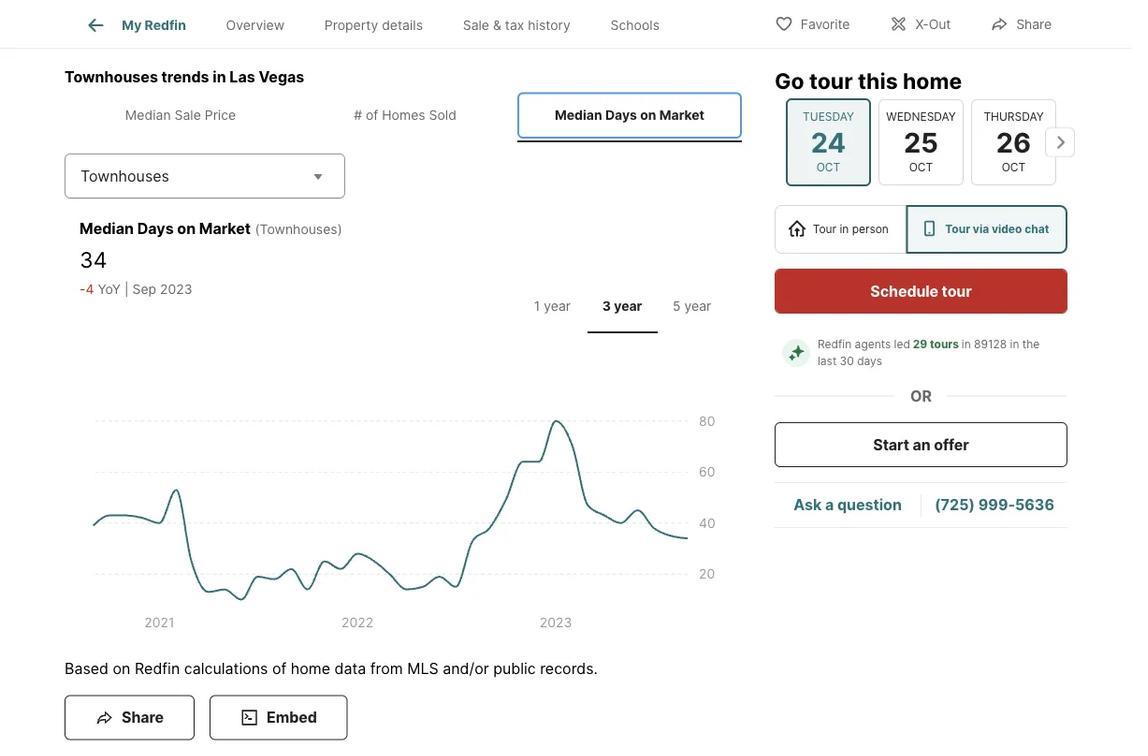 Task type: vqa. For each thing, say whether or not it's contained in the screenshot.
17,
no



Task type: describe. For each thing, give the bounding box(es) containing it.
ask
[[794, 496, 822, 514]]

tour for go
[[810, 67, 853, 94]]

tuesday
[[803, 110, 855, 123]]

embed button
[[210, 695, 348, 740]]

median for median days on market
[[555, 107, 603, 123]]

days
[[858, 354, 883, 368]]

year for 1 year
[[544, 298, 571, 314]]

tour in person
[[813, 222, 889, 236]]

price
[[205, 107, 236, 123]]

data
[[335, 660, 366, 678]]

sale & tax history tab
[[443, 3, 591, 48]]

3 year tab
[[588, 283, 658, 330]]

29
[[913, 338, 928, 351]]

based on redfin calculations of home data from mls and/or public records.
[[65, 660, 598, 678]]

5 year
[[673, 298, 712, 314]]

1 horizontal spatial home
[[903, 67, 963, 94]]

agents
[[855, 338, 892, 351]]

2 vertical spatial on
[[113, 660, 131, 678]]

the
[[1023, 338, 1041, 351]]

oct for 24
[[817, 161, 841, 174]]

in inside option
[[840, 222, 849, 236]]

median sale price
[[125, 107, 236, 123]]

list box containing tour in person
[[775, 205, 1068, 254]]

vegas
[[259, 68, 305, 86]]

year for 5 year
[[685, 298, 712, 314]]

3 year
[[603, 298, 643, 314]]

schools
[[611, 17, 660, 33]]

video
[[992, 222, 1023, 236]]

(725) 999-5636
[[935, 496, 1055, 514]]

tour in person option
[[775, 205, 907, 254]]

tab list containing 1 year
[[514, 280, 731, 333]]

slide 4 dot image
[[407, 16, 413, 21]]

tour via video chat
[[946, 222, 1050, 236]]

5 year tab
[[658, 283, 727, 330]]

oct for 25
[[910, 161, 934, 174]]

redfin agents led 29 tours in 89128
[[818, 338, 1008, 351]]

2023
[[160, 281, 193, 297]]

in inside in the last 30 days
[[1011, 338, 1020, 351]]

1 horizontal spatial sale
[[463, 17, 490, 33]]

out
[[929, 16, 952, 32]]

median days on market
[[555, 107, 705, 123]]

favorite
[[801, 16, 851, 32]]

offer
[[935, 435, 970, 454]]

|
[[125, 281, 129, 297]]

in the last 30 days
[[818, 338, 1044, 368]]

question
[[838, 496, 902, 514]]

overview
[[226, 17, 285, 33]]

property details tab
[[305, 3, 443, 48]]

2 vertical spatial redfin
[[135, 660, 180, 678]]

ask a question
[[794, 496, 902, 514]]

30
[[840, 354, 855, 368]]

in left las
[[213, 68, 226, 86]]

1
[[534, 298, 540, 314]]

ask a question link
[[794, 496, 902, 514]]

my redfin
[[122, 17, 186, 33]]

property
[[325, 17, 378, 33]]

&
[[493, 17, 502, 33]]

999-
[[979, 496, 1016, 514]]

my
[[122, 17, 142, 33]]

embed
[[267, 708, 317, 727]]

#
[[354, 107, 362, 123]]

townhouses for townhouses trends in las vegas
[[65, 68, 158, 86]]

market for median days on market (townhouses) 34
[[199, 219, 251, 237]]

calculations
[[184, 660, 268, 678]]

records.
[[540, 660, 598, 678]]

schedule
[[871, 282, 939, 300]]

sale & tax history
[[463, 17, 571, 33]]

median days on market tab
[[518, 92, 742, 139]]

yoy
[[98, 281, 121, 297]]

x-out button
[[874, 4, 967, 43]]

schedule tour button
[[775, 269, 1068, 314]]

median days on market (townhouses) 34
[[80, 219, 342, 273]]

year for 3 year
[[614, 298, 643, 314]]

property details
[[325, 17, 423, 33]]

person
[[853, 222, 889, 236]]

start an offer button
[[775, 422, 1068, 467]]

led
[[895, 338, 911, 351]]

89128
[[975, 338, 1008, 351]]

(725) 999-5636 link
[[935, 496, 1055, 514]]

# of homes sold tab
[[293, 92, 518, 139]]

-
[[80, 281, 86, 297]]

1 vertical spatial sale
[[175, 107, 201, 123]]

tour for tour in person
[[813, 222, 837, 236]]



Task type: locate. For each thing, give the bounding box(es) containing it.
1 horizontal spatial of
[[366, 107, 379, 123]]

start an offer
[[874, 435, 970, 454]]

next image
[[1046, 127, 1076, 157]]

1 tour from the left
[[813, 222, 837, 236]]

0 horizontal spatial of
[[272, 660, 287, 678]]

home left data
[[291, 660, 331, 678]]

median inside 'tab'
[[555, 107, 603, 123]]

on inside 'tab'
[[641, 107, 657, 123]]

tour
[[810, 67, 853, 94], [942, 282, 972, 300]]

chat
[[1025, 222, 1050, 236]]

0 vertical spatial home
[[903, 67, 963, 94]]

0 horizontal spatial year
[[544, 298, 571, 314]]

on for median days on market
[[641, 107, 657, 123]]

or
[[911, 387, 933, 405]]

year right 1
[[544, 298, 571, 314]]

oct
[[817, 161, 841, 174], [910, 161, 934, 174], [1002, 161, 1026, 174]]

tour up tuesday at the right of page
[[810, 67, 853, 94]]

a
[[826, 496, 834, 514]]

on down the schools tab at the top right of page
[[641, 107, 657, 123]]

sale left &
[[463, 17, 490, 33]]

townhouses for townhouses
[[81, 167, 169, 185]]

tuesday 24 oct
[[803, 110, 855, 174]]

1 vertical spatial on
[[177, 219, 196, 237]]

5
[[673, 298, 681, 314]]

0 horizontal spatial on
[[113, 660, 131, 678]]

favorite button
[[759, 4, 866, 43]]

median for median sale price
[[125, 107, 171, 123]]

home
[[903, 67, 963, 94], [291, 660, 331, 678]]

from
[[371, 660, 403, 678]]

redfin
[[145, 17, 186, 33], [818, 338, 852, 351], [135, 660, 180, 678]]

tab list containing my redfin
[[65, 0, 695, 48]]

share button right out
[[975, 4, 1068, 43]]

None button
[[786, 98, 872, 186], [879, 99, 964, 185], [972, 99, 1057, 185], [786, 98, 872, 186], [879, 99, 964, 185], [972, 99, 1057, 185]]

in left the
[[1011, 338, 1020, 351]]

2 horizontal spatial on
[[641, 107, 657, 123]]

(townhouses)
[[255, 221, 342, 237]]

las
[[230, 68, 255, 86]]

2 oct from the left
[[910, 161, 934, 174]]

oct inside wednesday 25 oct
[[910, 161, 934, 174]]

tour left person
[[813, 222, 837, 236]]

1 vertical spatial share button
[[65, 695, 195, 740]]

1 horizontal spatial share button
[[975, 4, 1068, 43]]

redfin right the my
[[145, 17, 186, 33]]

tour
[[813, 222, 837, 236], [946, 222, 971, 236]]

0 horizontal spatial sale
[[175, 107, 201, 123]]

in left person
[[840, 222, 849, 236]]

on right based at the bottom of the page
[[113, 660, 131, 678]]

this
[[858, 67, 898, 94]]

34
[[80, 246, 107, 273]]

history
[[528, 17, 571, 33]]

overview tab
[[206, 3, 305, 48]]

days for median days on market
[[606, 107, 638, 123]]

0 vertical spatial share button
[[975, 4, 1068, 43]]

year right 3
[[614, 298, 643, 314]]

1 vertical spatial home
[[291, 660, 331, 678]]

median
[[125, 107, 171, 123], [555, 107, 603, 123], [80, 219, 134, 237]]

sale left price
[[175, 107, 201, 123]]

1 horizontal spatial tour
[[942, 282, 972, 300]]

of right #
[[366, 107, 379, 123]]

oct down 24
[[817, 161, 841, 174]]

x-out
[[916, 16, 952, 32]]

my redfin link
[[85, 14, 186, 37]]

0 vertical spatial townhouses
[[65, 68, 158, 86]]

# of homes sold
[[354, 107, 457, 123]]

(725)
[[935, 496, 976, 514]]

via
[[974, 222, 990, 236]]

wednesday 25 oct
[[887, 110, 957, 174]]

slide 2 dot image
[[389, 16, 394, 21]]

share
[[1017, 16, 1052, 32], [122, 708, 164, 727]]

median inside median days on market (townhouses) 34
[[80, 219, 134, 237]]

days for median days on market (townhouses) 34
[[137, 219, 174, 237]]

1 horizontal spatial on
[[177, 219, 196, 237]]

2 tour from the left
[[946, 222, 971, 236]]

days down the schools tab at the top right of page
[[606, 107, 638, 123]]

0 horizontal spatial tour
[[813, 222, 837, 236]]

0 vertical spatial redfin
[[145, 17, 186, 33]]

year right 5
[[685, 298, 712, 314]]

0 horizontal spatial home
[[291, 660, 331, 678]]

on for median days on market (townhouses) 34
[[177, 219, 196, 237]]

thursday 26 oct
[[984, 110, 1045, 174]]

1 horizontal spatial share
[[1017, 16, 1052, 32]]

townhouses trends in las vegas
[[65, 68, 305, 86]]

details
[[382, 17, 423, 33]]

oct inside thursday 26 oct
[[1002, 161, 1026, 174]]

wednesday
[[887, 110, 957, 123]]

1 vertical spatial redfin
[[818, 338, 852, 351]]

1 horizontal spatial oct
[[910, 161, 934, 174]]

-4 yoy | sep 2023
[[80, 281, 193, 297]]

on
[[641, 107, 657, 123], [177, 219, 196, 237], [113, 660, 131, 678]]

in
[[213, 68, 226, 86], [840, 222, 849, 236], [962, 338, 972, 351], [1011, 338, 1020, 351]]

0 vertical spatial on
[[641, 107, 657, 123]]

1 horizontal spatial days
[[606, 107, 638, 123]]

tab list
[[65, 0, 695, 48], [65, 89, 746, 142], [514, 280, 731, 333]]

of
[[366, 107, 379, 123], [272, 660, 287, 678]]

tour inside tour in person option
[[813, 222, 837, 236]]

home up the wednesday
[[903, 67, 963, 94]]

tax
[[505, 17, 525, 33]]

0 horizontal spatial share button
[[65, 695, 195, 740]]

days inside median days on market (townhouses) 34
[[137, 219, 174, 237]]

of up embed button
[[272, 660, 287, 678]]

0 horizontal spatial oct
[[817, 161, 841, 174]]

tours
[[931, 338, 960, 351]]

public
[[494, 660, 536, 678]]

share button down based at the bottom of the page
[[65, 695, 195, 740]]

0 vertical spatial tour
[[810, 67, 853, 94]]

0 horizontal spatial share
[[122, 708, 164, 727]]

share button
[[975, 4, 1068, 43], [65, 695, 195, 740]]

days up sep
[[137, 219, 174, 237]]

schools tab
[[591, 3, 680, 48]]

1 vertical spatial townhouses
[[81, 167, 169, 185]]

oct down 25
[[910, 161, 934, 174]]

tour for schedule
[[942, 282, 972, 300]]

24
[[812, 126, 847, 158]]

1 horizontal spatial tour
[[946, 222, 971, 236]]

trends
[[162, 68, 209, 86]]

tour left the via
[[946, 222, 971, 236]]

median inside tab
[[125, 107, 171, 123]]

on inside median days on market (townhouses) 34
[[177, 219, 196, 237]]

based
[[65, 660, 109, 678]]

mls
[[407, 660, 439, 678]]

2 vertical spatial tab list
[[514, 280, 731, 333]]

market inside 'tab'
[[660, 107, 705, 123]]

sold
[[429, 107, 457, 123]]

tour inside button
[[942, 282, 972, 300]]

0 vertical spatial sale
[[463, 17, 490, 33]]

redfin left calculations
[[135, 660, 180, 678]]

4
[[86, 281, 94, 297]]

of inside tab
[[366, 107, 379, 123]]

on up 2023
[[177, 219, 196, 237]]

26
[[997, 126, 1032, 158]]

last
[[818, 354, 837, 368]]

median for median days on market (townhouses) 34
[[80, 219, 134, 237]]

market inside median days on market (townhouses) 34
[[199, 219, 251, 237]]

2 horizontal spatial oct
[[1002, 161, 1026, 174]]

1 horizontal spatial year
[[614, 298, 643, 314]]

an
[[913, 435, 931, 454]]

0 vertical spatial days
[[606, 107, 638, 123]]

5636
[[1016, 496, 1055, 514]]

3 year from the left
[[685, 298, 712, 314]]

1 vertical spatial of
[[272, 660, 287, 678]]

tab list containing median sale price
[[65, 89, 746, 142]]

in right tours
[[962, 338, 972, 351]]

oct down 26
[[1002, 161, 1026, 174]]

schedule tour
[[871, 282, 972, 300]]

0 vertical spatial of
[[366, 107, 379, 123]]

market for median days on market
[[660, 107, 705, 123]]

days
[[606, 107, 638, 123], [137, 219, 174, 237]]

tour via video chat option
[[907, 205, 1068, 254]]

median sale price tab
[[68, 92, 293, 139]]

1 vertical spatial tour
[[942, 282, 972, 300]]

go tour this home
[[775, 67, 963, 94]]

townhouses
[[65, 68, 158, 86], [81, 167, 169, 185]]

tour inside the tour via video chat option
[[946, 222, 971, 236]]

1 year from the left
[[544, 298, 571, 314]]

oct for 26
[[1002, 161, 1026, 174]]

share for the rightmost share 'button'
[[1017, 16, 1052, 32]]

1 vertical spatial share
[[122, 708, 164, 727]]

start
[[874, 435, 910, 454]]

tour for tour via video chat
[[946, 222, 971, 236]]

go
[[775, 67, 805, 94]]

0 vertical spatial share
[[1017, 16, 1052, 32]]

3
[[603, 298, 611, 314]]

1 vertical spatial market
[[199, 219, 251, 237]]

and/or
[[443, 660, 489, 678]]

1 year tab
[[518, 283, 588, 330]]

0 horizontal spatial tour
[[810, 67, 853, 94]]

1 horizontal spatial market
[[660, 107, 705, 123]]

3 oct from the left
[[1002, 161, 1026, 174]]

list box
[[775, 205, 1068, 254]]

25
[[904, 126, 939, 158]]

redfin up 'last'
[[818, 338, 852, 351]]

townhouses down the my
[[65, 68, 158, 86]]

0 horizontal spatial market
[[199, 219, 251, 237]]

1 vertical spatial days
[[137, 219, 174, 237]]

sep
[[133, 281, 156, 297]]

homes
[[382, 107, 426, 123]]

0 horizontal spatial days
[[137, 219, 174, 237]]

1 year
[[534, 298, 571, 314]]

2 year from the left
[[614, 298, 643, 314]]

1 vertical spatial tab list
[[65, 89, 746, 142]]

sale
[[463, 17, 490, 33], [175, 107, 201, 123]]

slide 3 dot image
[[398, 16, 404, 21]]

oct inside "tuesday 24 oct"
[[817, 161, 841, 174]]

townhouses down the median sale price tab
[[81, 167, 169, 185]]

2 horizontal spatial year
[[685, 298, 712, 314]]

tour right schedule
[[942, 282, 972, 300]]

share for left share 'button'
[[122, 708, 164, 727]]

thursday
[[984, 110, 1045, 123]]

0 vertical spatial tab list
[[65, 0, 695, 48]]

x-
[[916, 16, 929, 32]]

year
[[544, 298, 571, 314], [614, 298, 643, 314], [685, 298, 712, 314]]

0 vertical spatial market
[[660, 107, 705, 123]]

days inside 'tab'
[[606, 107, 638, 123]]

1 oct from the left
[[817, 161, 841, 174]]



